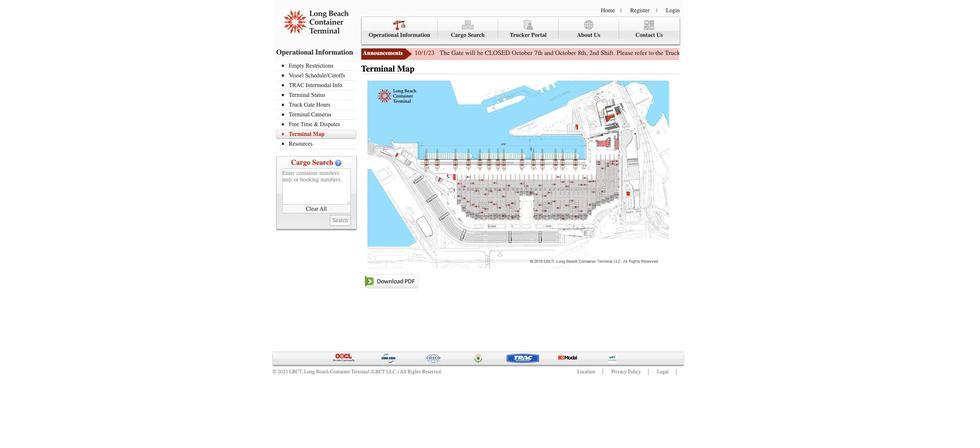 Task type: locate. For each thing, give the bounding box(es) containing it.
map
[[397, 64, 415, 74], [313, 131, 325, 137]]

gate left web
[[682, 49, 695, 57]]

and
[[545, 49, 554, 57]]

0 horizontal spatial operational
[[276, 48, 314, 56]]

0 horizontal spatial cargo
[[291, 158, 311, 167]]

trac intermodal info link
[[282, 82, 356, 89]]

cargo down resources
[[291, 158, 311, 167]]

rights
[[408, 369, 421, 375]]

register
[[631, 7, 650, 14]]

privacy policy
[[612, 369, 641, 375]]

| left login link
[[657, 8, 658, 14]]

about us link
[[559, 19, 619, 39]]

map down announcements
[[397, 64, 415, 74]]

gate
[[452, 49, 464, 57], [682, 49, 695, 57], [304, 102, 315, 108]]

0 horizontal spatial all
[[320, 206, 327, 212]]

gate inside empty restrictions vessel schedule/cutoffs trac intermodal info terminal status truck gate hours terminal cameras free time & disputes terminal map resources
[[304, 102, 315, 108]]

1 horizontal spatial |
[[657, 8, 658, 14]]

1 horizontal spatial search
[[468, 32, 485, 38]]

cargo up will
[[451, 32, 467, 38]]

restrictions
[[306, 63, 334, 69]]

0 horizontal spatial october
[[512, 49, 533, 57]]

1 horizontal spatial cargo
[[451, 32, 467, 38]]

2 october from the left
[[556, 49, 577, 57]]

info
[[333, 82, 342, 89]]

2023
[[278, 369, 288, 375]]

empty restrictions link
[[282, 63, 356, 69]]

0 horizontal spatial menu bar
[[276, 62, 360, 149]]

hours
[[696, 49, 712, 57], [317, 102, 331, 108]]

0 horizontal spatial us
[[594, 32, 601, 38]]

long
[[304, 369, 315, 375]]

all right clear
[[320, 206, 327, 212]]

0 horizontal spatial the
[[656, 49, 664, 57]]

for right 'page'
[[740, 49, 748, 57]]

1 horizontal spatial october
[[556, 49, 577, 57]]

8th,
[[578, 49, 588, 57]]

truck down trac
[[289, 102, 303, 108]]

search
[[468, 32, 485, 38], [312, 158, 334, 167]]

cargo
[[451, 32, 467, 38], [291, 158, 311, 167]]

1 vertical spatial search
[[312, 158, 334, 167]]

0 vertical spatial menu bar
[[361, 17, 680, 44]]

for
[[740, 49, 748, 57], [800, 49, 807, 57]]

1 us from the left
[[594, 32, 601, 38]]

0 vertical spatial cargo search
[[451, 32, 485, 38]]

search down resources link
[[312, 158, 334, 167]]

operational up announcements
[[369, 32, 399, 38]]

1 horizontal spatial hours
[[696, 49, 712, 57]]

0 horizontal spatial map
[[313, 131, 325, 137]]

schedule/cutoffs
[[305, 72, 345, 79]]

empty restrictions vessel schedule/cutoffs trac intermodal info terminal status truck gate hours terminal cameras free time & disputes terminal map resources
[[289, 63, 345, 147]]

the right "to"
[[656, 49, 664, 57]]

contact us link
[[619, 19, 680, 39]]

terminal map
[[361, 64, 415, 74]]

terminal map link
[[282, 131, 356, 137]]

1 horizontal spatial operational
[[369, 32, 399, 38]]

cameras
[[311, 111, 332, 118]]

search up the be in the top of the page
[[468, 32, 485, 38]]

us
[[594, 32, 601, 38], [657, 32, 663, 38]]

|
[[621, 8, 622, 14], [657, 8, 658, 14]]

map inside empty restrictions vessel schedule/cutoffs trac intermodal info terminal status truck gate hours terminal cameras free time & disputes terminal map resources
[[313, 131, 325, 137]]

terminal cameras link
[[282, 111, 356, 118]]

| right home link
[[621, 8, 622, 14]]

all
[[320, 206, 327, 212], [400, 369, 407, 375]]

terminal down announcements
[[361, 64, 395, 74]]

1 vertical spatial map
[[313, 131, 325, 137]]

us for about us
[[594, 32, 601, 38]]

truck right "to"
[[665, 49, 681, 57]]

cargo search down resources link
[[291, 158, 334, 167]]

None submit
[[330, 215, 351, 226]]

1 vertical spatial cargo
[[291, 158, 311, 167]]

location link
[[578, 369, 596, 375]]

us right contact on the top right of the page
[[657, 32, 663, 38]]

map down the free time & disputes link
[[313, 131, 325, 137]]

october
[[512, 49, 533, 57], [556, 49, 577, 57]]

0 vertical spatial map
[[397, 64, 415, 74]]

0 vertical spatial all
[[320, 206, 327, 212]]

10/1/23
[[415, 49, 435, 57]]

1 vertical spatial cargo search
[[291, 158, 334, 167]]

information
[[400, 32, 431, 38], [316, 48, 353, 56]]

0 horizontal spatial information
[[316, 48, 353, 56]]

Enter container numbers and/ or booking numbers.  text field
[[282, 168, 351, 205]]

register link
[[631, 7, 650, 14]]

announcements
[[363, 50, 403, 56]]

1 horizontal spatial us
[[657, 32, 663, 38]]

terminal left (lbct
[[351, 369, 370, 375]]

week.
[[819, 49, 834, 57]]

the
[[656, 49, 664, 57], [809, 49, 817, 57]]

1 vertical spatial information
[[316, 48, 353, 56]]

0 horizontal spatial cargo search
[[291, 158, 334, 167]]

terminal status link
[[282, 92, 356, 98]]

1 | from the left
[[621, 8, 622, 14]]

cargo search
[[451, 32, 485, 38], [291, 158, 334, 167]]

1 horizontal spatial the
[[809, 49, 817, 57]]

0 horizontal spatial for
[[740, 49, 748, 57]]

truck
[[665, 49, 681, 57], [289, 102, 303, 108]]

be
[[477, 49, 483, 57]]

gate down the "status"
[[304, 102, 315, 108]]

clear all button
[[282, 205, 351, 213]]

us inside the contact us link
[[657, 32, 663, 38]]

information up 10/1/23
[[400, 32, 431, 38]]

operational
[[369, 32, 399, 38], [276, 48, 314, 56]]

©
[[273, 369, 277, 375]]

policy
[[629, 369, 641, 375]]

0 horizontal spatial search
[[312, 158, 334, 167]]

menu bar containing empty restrictions
[[276, 62, 360, 149]]

1 the from the left
[[656, 49, 664, 57]]

0 vertical spatial operational information
[[369, 32, 431, 38]]

1 horizontal spatial menu bar
[[361, 17, 680, 44]]

legal
[[658, 369, 669, 375]]

0 horizontal spatial |
[[621, 8, 622, 14]]

clear all
[[306, 206, 327, 212]]

0 vertical spatial truck
[[665, 49, 681, 57]]

trucker
[[510, 32, 530, 38]]

1 vertical spatial truck
[[289, 102, 303, 108]]

gate
[[769, 49, 780, 57]]

login
[[666, 7, 680, 14]]

details
[[781, 49, 798, 57]]

operational information up announcements
[[369, 32, 431, 38]]

all right "llc.)"
[[400, 369, 407, 375]]

hours inside empty restrictions vessel schedule/cutoffs trac intermodal info terminal status truck gate hours terminal cameras free time & disputes terminal map resources
[[317, 102, 331, 108]]

1 horizontal spatial all
[[400, 369, 407, 375]]

us right about
[[594, 32, 601, 38]]

1 horizontal spatial cargo search
[[451, 32, 485, 38]]

us inside about us link
[[594, 32, 601, 38]]

1 horizontal spatial for
[[800, 49, 807, 57]]

operational up empty
[[276, 48, 314, 56]]

the left week.
[[809, 49, 817, 57]]

0 horizontal spatial operational information
[[276, 48, 353, 56]]

2 us from the left
[[657, 32, 663, 38]]

disputes
[[320, 121, 340, 128]]

trucker portal
[[510, 32, 547, 38]]

1 vertical spatial operational
[[276, 48, 314, 56]]

1 horizontal spatial operational information
[[369, 32, 431, 38]]

cargo search up will
[[451, 32, 485, 38]]

0 vertical spatial search
[[468, 32, 485, 38]]

0 horizontal spatial gate
[[304, 102, 315, 108]]

0 horizontal spatial hours
[[317, 102, 331, 108]]

0 horizontal spatial truck
[[289, 102, 303, 108]]

menu bar
[[361, 17, 680, 44], [276, 62, 360, 149]]

free time & disputes link
[[282, 121, 356, 128]]

1 vertical spatial menu bar
[[276, 62, 360, 149]]

october left 7th
[[512, 49, 533, 57]]

0 vertical spatial information
[[400, 32, 431, 38]]

information up restrictions
[[316, 48, 353, 56]]

for right details
[[800, 49, 807, 57]]

1 vertical spatial all
[[400, 369, 407, 375]]

all inside button
[[320, 206, 327, 212]]

october right and
[[556, 49, 577, 57]]

2 | from the left
[[657, 8, 658, 14]]

1 vertical spatial hours
[[317, 102, 331, 108]]

0 vertical spatial operational
[[369, 32, 399, 38]]

gate right the
[[452, 49, 464, 57]]

further
[[749, 49, 767, 57]]

© 2023 lbct, long beach container terminal (lbct llc.) all rights reserved.
[[273, 369, 442, 375]]

1 horizontal spatial information
[[400, 32, 431, 38]]

operational information
[[369, 32, 431, 38], [276, 48, 353, 56]]

2 for from the left
[[800, 49, 807, 57]]

hours left web
[[696, 49, 712, 57]]

hours up cameras
[[317, 102, 331, 108]]

beach
[[316, 369, 329, 375]]

1 horizontal spatial truck
[[665, 49, 681, 57]]

0 vertical spatial cargo
[[451, 32, 467, 38]]

operational information up empty restrictions link
[[276, 48, 353, 56]]

terminal up resources
[[289, 131, 312, 137]]

1 horizontal spatial map
[[397, 64, 415, 74]]

refer
[[635, 49, 648, 57]]



Task type: describe. For each thing, give the bounding box(es) containing it.
closed
[[485, 49, 510, 57]]

clear
[[306, 206, 319, 212]]

7th
[[535, 49, 543, 57]]

privacy
[[612, 369, 627, 375]]

trucker portal link
[[499, 19, 559, 39]]

terminal up free
[[289, 111, 310, 118]]

truck gate hours link
[[282, 102, 356, 108]]

&
[[314, 121, 319, 128]]

login link
[[666, 7, 680, 14]]

1 for from the left
[[740, 49, 748, 57]]

information inside menu bar
[[400, 32, 431, 38]]

1 horizontal spatial gate
[[452, 49, 464, 57]]

terminal down trac
[[289, 92, 310, 98]]

operational information inside menu bar
[[369, 32, 431, 38]]

resources
[[289, 141, 313, 147]]

web
[[714, 49, 725, 57]]

cargo search link
[[438, 19, 499, 39]]

time
[[301, 121, 313, 128]]

truck inside empty restrictions vessel schedule/cutoffs trac intermodal info terminal status truck gate hours terminal cameras free time & disputes terminal map resources
[[289, 102, 303, 108]]

container
[[330, 369, 350, 375]]

llc.)
[[387, 369, 399, 375]]

the
[[440, 49, 450, 57]]

2 the from the left
[[809, 49, 817, 57]]

1 vertical spatial operational information
[[276, 48, 353, 56]]

2 horizontal spatial gate
[[682, 49, 695, 57]]

vessel
[[289, 72, 304, 79]]

page
[[726, 49, 739, 57]]

free
[[289, 121, 299, 128]]

resources link
[[282, 141, 356, 147]]

about us
[[577, 32, 601, 38]]

privacy policy link
[[612, 369, 641, 375]]

cargo inside menu bar
[[451, 32, 467, 38]]

trac
[[289, 82, 305, 89]]

1 october from the left
[[512, 49, 533, 57]]

menu bar containing operational information
[[361, 17, 680, 44]]

status
[[311, 92, 325, 98]]

0 vertical spatial hours
[[696, 49, 712, 57]]

will
[[466, 49, 476, 57]]

home
[[601, 7, 616, 14]]

about
[[577, 32, 593, 38]]

contact
[[636, 32, 656, 38]]

contact us
[[636, 32, 663, 38]]

operational information link
[[362, 19, 438, 39]]

legal link
[[658, 369, 669, 375]]

location
[[578, 369, 596, 375]]

(lbct
[[371, 369, 385, 375]]

reserved.
[[422, 369, 442, 375]]

2nd
[[590, 49, 600, 57]]

portal
[[532, 32, 547, 38]]

10/1/23 the gate will be closed october 7th and october 8th, 2nd shift. please refer to the truck gate hours web page for further gate details for the week.
[[415, 49, 834, 57]]

shift.
[[601, 49, 615, 57]]

vessel schedule/cutoffs link
[[282, 72, 356, 79]]

lbct,
[[289, 369, 303, 375]]

home link
[[601, 7, 616, 14]]

empty
[[289, 63, 305, 69]]

intermodal
[[306, 82, 331, 89]]

to
[[649, 49, 654, 57]]

us for contact us
[[657, 32, 663, 38]]

please
[[617, 49, 634, 57]]



Task type: vqa. For each thing, say whether or not it's contained in the screenshot.
'AND'
yes



